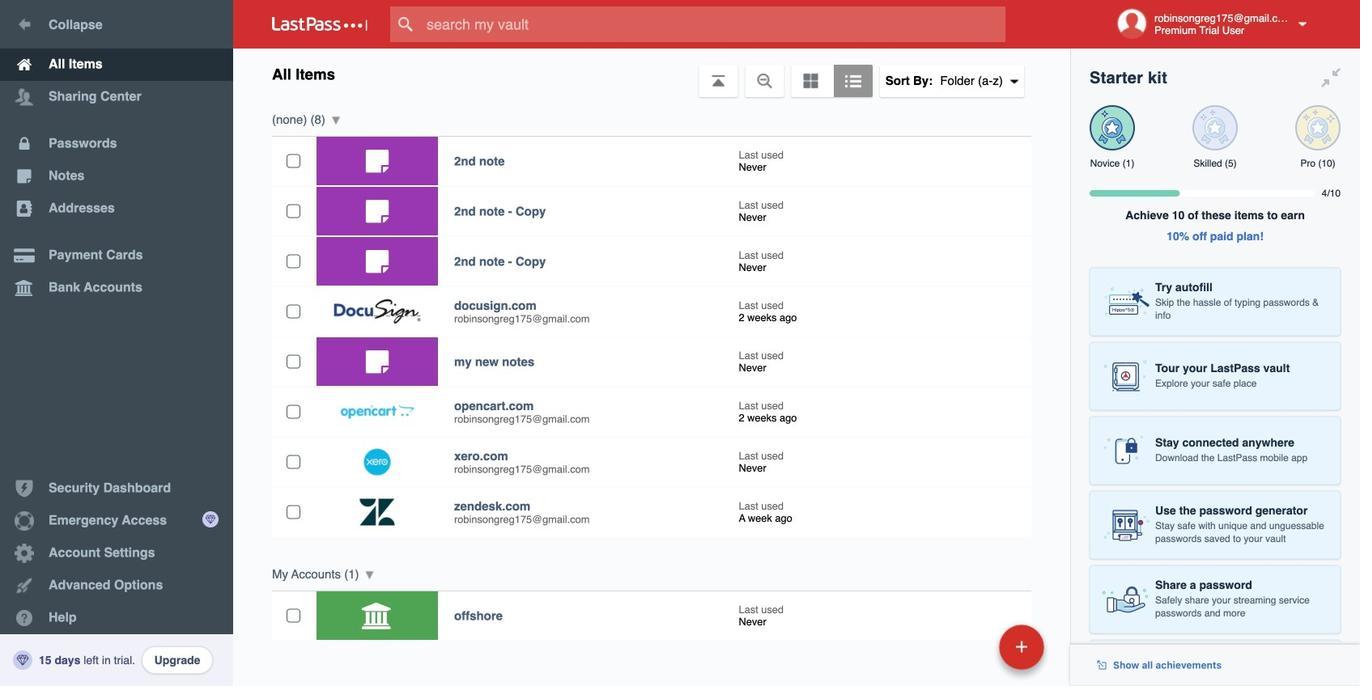 Task type: describe. For each thing, give the bounding box(es) containing it.
lastpass image
[[272, 17, 368, 32]]

main navigation navigation
[[0, 0, 233, 687]]

vault options navigation
[[233, 49, 1071, 97]]



Task type: locate. For each thing, give the bounding box(es) containing it.
search my vault text field
[[390, 6, 1038, 42]]

Search search field
[[390, 6, 1038, 42]]

new item navigation
[[888, 620, 1055, 687]]

new item element
[[888, 625, 1051, 671]]



